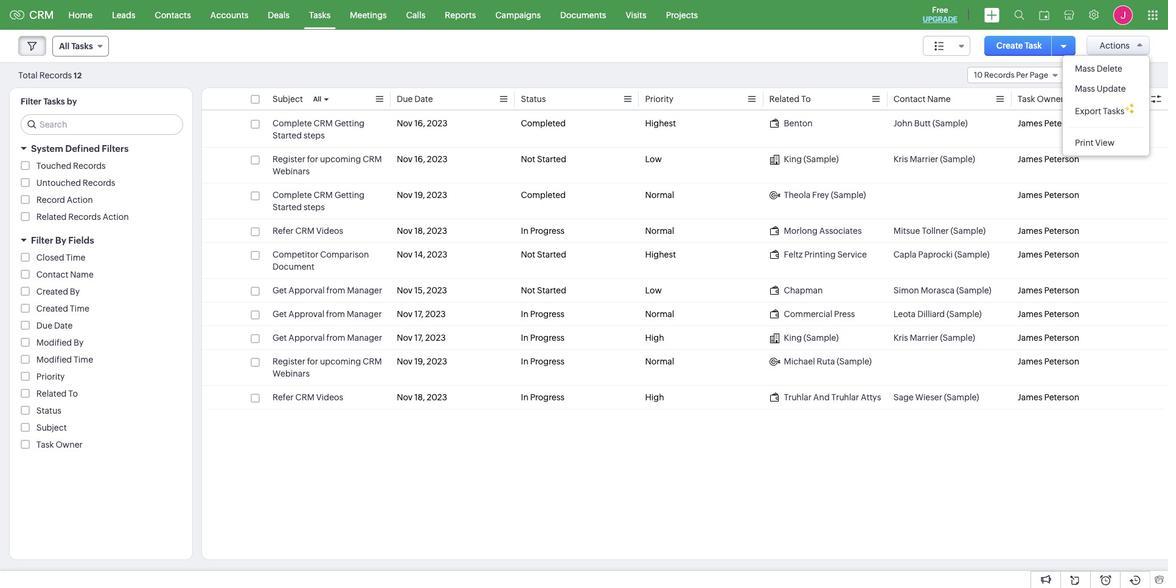 Task type: vqa. For each thing, say whether or not it's contained in the screenshot.


Task type: locate. For each thing, give the bounding box(es) containing it.
1 upcoming from the top
[[320, 155, 361, 164]]

created down created by
[[36, 304, 68, 314]]

upcoming
[[320, 155, 361, 164], [320, 357, 361, 367]]

from right approval
[[326, 310, 345, 319]]

2 19, from the top
[[414, 357, 425, 367]]

0 vertical spatial due date
[[397, 94, 433, 104]]

7 james from the top
[[1018, 310, 1043, 319]]

kris for low
[[894, 155, 908, 164]]

3 james peterson from the top
[[1018, 190, 1079, 200]]

0 vertical spatial related to
[[769, 94, 811, 104]]

1 horizontal spatial status
[[521, 94, 546, 104]]

2 kris marrier (sample) from the top
[[894, 333, 975, 343]]

filters
[[102, 144, 129, 154]]

1 complete crm getting started steps from the top
[[273, 119, 365, 141]]

0 vertical spatial refer
[[273, 226, 294, 236]]

0 vertical spatial for
[[307, 155, 318, 164]]

1 king (sample) link from the top
[[769, 153, 839, 165]]

marrier down dilliard
[[910, 333, 938, 343]]

mass
[[1075, 64, 1095, 74], [1075, 84, 1095, 94]]

1 horizontal spatial task owner
[[1018, 94, 1064, 104]]

6 james peterson from the top
[[1018, 286, 1079, 296]]

manager right approval
[[347, 310, 382, 319]]

1 king from the top
[[784, 155, 802, 164]]

register for upcoming crm webinars link
[[273, 153, 385, 178], [273, 356, 385, 380]]

0 vertical spatial nov 16, 2023
[[397, 119, 448, 128]]

2 register from the top
[[273, 357, 305, 367]]

king (sample) link down 'commercial'
[[769, 332, 839, 344]]

from up get approval from manager
[[326, 286, 345, 296]]

filter up closed
[[31, 235, 53, 246]]

system
[[31, 144, 63, 154]]

steps for nov 16, 2023
[[304, 131, 325, 141]]

(sample) right paprocki
[[955, 250, 990, 260]]

3 not started from the top
[[521, 286, 566, 296]]

row group
[[202, 112, 1168, 410]]

1 vertical spatial kris marrier (sample) link
[[894, 332, 975, 344]]

3 not from the top
[[521, 286, 535, 296]]

nov for "commercial press" link
[[397, 310, 413, 319]]

in progress for morlong
[[521, 226, 565, 236]]

king (sample) link for high
[[769, 332, 839, 344]]

2 vertical spatial not started
[[521, 286, 566, 296]]

0 vertical spatial refer crm videos link
[[273, 225, 343, 237]]

2 refer crm videos link from the top
[[273, 392, 343, 404]]

related to up the benton link
[[769, 94, 811, 104]]

1 kris marrier (sample) from the top
[[894, 155, 975, 164]]

get apporval from manager down get approval from manager link
[[273, 333, 382, 343]]

0 vertical spatial 19,
[[414, 190, 425, 200]]

1 vertical spatial getting
[[335, 190, 365, 200]]

1 get from the top
[[273, 286, 287, 296]]

1 register for upcoming crm webinars link from the top
[[273, 153, 385, 178]]

truhlar and truhlar attys link
[[769, 392, 881, 404]]

records left "per" on the top right
[[984, 71, 1015, 80]]

1 horizontal spatial truhlar
[[831, 393, 859, 403]]

by for created
[[70, 287, 80, 297]]

james peterson for john butt (sample) link
[[1018, 119, 1079, 128]]

3 get from the top
[[273, 333, 287, 343]]

contact down closed
[[36, 270, 68, 280]]

related up the benton link
[[769, 94, 800, 104]]

normal for commercial press
[[645, 310, 674, 319]]

contact name down the closed time
[[36, 270, 94, 280]]

2 vertical spatial related
[[36, 389, 67, 399]]

2 videos from the top
[[316, 393, 343, 403]]

upcoming for nov 16, 2023
[[320, 155, 361, 164]]

by up modified time
[[74, 338, 84, 348]]

2023 for the benton link
[[427, 119, 448, 128]]

james peterson for 'sage wieser (sample)' link
[[1018, 393, 1079, 403]]

0 vertical spatial completed
[[521, 119, 566, 128]]

james for feltz printing service link
[[1018, 250, 1043, 260]]

2 in progress from the top
[[521, 310, 565, 319]]

king (sample)
[[784, 155, 839, 164], [784, 333, 839, 343]]

date
[[414, 94, 433, 104], [54, 321, 73, 331]]

get apporval from manager up get approval from manager
[[273, 286, 382, 296]]

modified down 'modified by'
[[36, 355, 72, 365]]

profile element
[[1106, 0, 1140, 30]]

to
[[801, 94, 811, 104], [68, 389, 78, 399]]

(sample)
[[933, 119, 968, 128], [804, 155, 839, 164], [940, 155, 975, 164], [831, 190, 866, 200], [951, 226, 986, 236], [955, 250, 990, 260], [956, 286, 992, 296], [947, 310, 982, 319], [804, 333, 839, 343], [940, 333, 975, 343], [837, 357, 872, 367], [944, 393, 979, 403]]

1 vertical spatial 17,
[[414, 333, 424, 343]]

5 james peterson from the top
[[1018, 250, 1079, 260]]

1 vertical spatial due
[[36, 321, 52, 331]]

1 horizontal spatial subject
[[273, 94, 303, 104]]

1 vertical spatial action
[[103, 212, 129, 222]]

2 apporval from the top
[[289, 333, 325, 343]]

10 right -
[[1092, 70, 1102, 80]]

1 horizontal spatial contact name
[[894, 94, 951, 104]]

manager down the comparison
[[347, 286, 382, 296]]

peterson
[[1044, 119, 1079, 128], [1044, 155, 1079, 164], [1044, 190, 1079, 200], [1044, 226, 1079, 236], [1044, 250, 1079, 260], [1044, 286, 1079, 296], [1044, 310, 1079, 319], [1044, 333, 1079, 343], [1044, 357, 1079, 367], [1044, 393, 1079, 403]]

all
[[59, 41, 70, 51], [313, 96, 321, 103]]

3 in progress from the top
[[521, 333, 565, 343]]

0 vertical spatial videos
[[316, 226, 343, 236]]

king (sample) link down benton
[[769, 153, 839, 165]]

manager down get approval from manager
[[347, 333, 382, 343]]

1 vertical spatial 19,
[[414, 357, 425, 367]]

1 peterson from the top
[[1044, 119, 1079, 128]]

records down "touched records"
[[83, 178, 115, 188]]

records inside field
[[984, 71, 1015, 80]]

theola
[[784, 190, 811, 200]]

1 vertical spatial king (sample) link
[[769, 332, 839, 344]]

name
[[927, 94, 951, 104], [70, 270, 94, 280]]

get approval from manager
[[273, 310, 382, 319]]

modified for modified time
[[36, 355, 72, 365]]

2 not started from the top
[[521, 250, 566, 260]]

5 james from the top
[[1018, 250, 1043, 260]]

peterson for simon morasca (sample) link
[[1044, 286, 1079, 296]]

get apporval from manager link
[[273, 285, 382, 297], [273, 332, 382, 344]]

related down record
[[36, 212, 67, 222]]

to up benton
[[801, 94, 811, 104]]

contact name
[[894, 94, 951, 104], [36, 270, 94, 280]]

apporval down approval
[[289, 333, 325, 343]]

17,
[[414, 310, 424, 319], [414, 333, 424, 343]]

8 peterson from the top
[[1044, 333, 1079, 343]]

kris marrier (sample) link
[[894, 153, 975, 165], [894, 332, 975, 344]]

4 in from the top
[[521, 357, 528, 367]]

king for high
[[784, 333, 802, 343]]

kris down john on the right top
[[894, 155, 908, 164]]

2 normal from the top
[[645, 226, 674, 236]]

tasks up 12
[[71, 41, 93, 51]]

get apporval from manager link up get approval from manager
[[273, 285, 382, 297]]

(sample) right ruta
[[837, 357, 872, 367]]

6 nov from the top
[[397, 286, 413, 296]]

0 vertical spatial nov 19, 2023
[[397, 190, 447, 200]]

1 vertical spatial status
[[36, 406, 61, 416]]

press
[[834, 310, 855, 319]]

document
[[273, 262, 315, 272]]

2 nov 19, 2023 from the top
[[397, 357, 447, 367]]

1 refer crm videos from the top
[[273, 226, 343, 236]]

records for 10
[[984, 71, 1015, 80]]

2 get apporval from manager link from the top
[[273, 332, 382, 344]]

1 vertical spatial get apporval from manager link
[[273, 332, 382, 344]]

0 vertical spatial kris marrier (sample)
[[894, 155, 975, 164]]

filter down total
[[21, 97, 41, 106]]

mass inside "link"
[[1075, 84, 1095, 94]]

nov 17, 2023 for get apporval from manager
[[397, 333, 446, 343]]

tasks down update
[[1103, 106, 1125, 116]]

1 17, from the top
[[414, 310, 424, 319]]

1 horizontal spatial all
[[313, 96, 321, 103]]

1 vertical spatial register for upcoming crm webinars link
[[273, 356, 385, 380]]

owner
[[1037, 94, 1064, 104], [56, 440, 83, 450]]

0 horizontal spatial 10
[[974, 71, 983, 80]]

print view
[[1075, 138, 1115, 148]]

refer crm videos for normal
[[273, 226, 343, 236]]

0 vertical spatial register
[[273, 155, 305, 164]]

2 kris from the top
[[894, 333, 908, 343]]

nov 19, 2023 for register for upcoming crm webinars
[[397, 357, 447, 367]]

0 vertical spatial king
[[784, 155, 802, 164]]

1 vertical spatial nov 18, 2023
[[397, 393, 447, 403]]

crm
[[29, 9, 54, 21], [314, 119, 333, 128], [363, 155, 382, 164], [314, 190, 333, 200], [295, 226, 315, 236], [363, 357, 382, 367], [295, 393, 315, 403]]

nov 16, 2023 for register for upcoming crm webinars
[[397, 155, 448, 164]]

kris marrier (sample) for high
[[894, 333, 975, 343]]

0 vertical spatial getting
[[335, 119, 365, 128]]

name up john butt (sample) link
[[927, 94, 951, 104]]

james peterson for high's kris marrier (sample) link
[[1018, 333, 1079, 343]]

1 complete crm getting started steps link from the top
[[273, 117, 385, 142]]

apporval up approval
[[289, 286, 325, 296]]

1 in progress from the top
[[521, 226, 565, 236]]

2 king (sample) from the top
[[784, 333, 839, 343]]

0 vertical spatial 17,
[[414, 310, 424, 319]]

to down modified time
[[68, 389, 78, 399]]

12
[[74, 71, 82, 80]]

records down the defined
[[73, 161, 106, 171]]

2 get apporval from manager from the top
[[273, 333, 382, 343]]

0 horizontal spatial owner
[[56, 440, 83, 450]]

0 vertical spatial task owner
[[1018, 94, 1064, 104]]

1 vertical spatial 18,
[[414, 393, 425, 403]]

2 nov 16, 2023 from the top
[[397, 155, 448, 164]]

2 refer from the top
[[273, 393, 294, 403]]

defined
[[65, 144, 100, 154]]

register for nov 19, 2023
[[273, 357, 305, 367]]

0 horizontal spatial related to
[[36, 389, 78, 399]]

webinars
[[273, 167, 310, 176], [273, 369, 310, 379]]

0 vertical spatial get
[[273, 286, 287, 296]]

by
[[67, 97, 77, 106]]

0 horizontal spatial due
[[36, 321, 52, 331]]

get apporval from manager link down get approval from manager link
[[273, 332, 382, 344]]

1 vertical spatial kris
[[894, 333, 908, 343]]

2 king (sample) link from the top
[[769, 332, 839, 344]]

2 register for upcoming crm webinars link from the top
[[273, 356, 385, 380]]

0 vertical spatial name
[[927, 94, 951, 104]]

closed time
[[36, 253, 85, 263]]

kris down leota
[[894, 333, 908, 343]]

1 complete from the top
[[273, 119, 312, 128]]

1 vertical spatial apporval
[[289, 333, 325, 343]]

nov
[[397, 119, 413, 128], [397, 155, 413, 164], [397, 190, 413, 200], [397, 226, 413, 236], [397, 250, 413, 260], [397, 286, 413, 296], [397, 310, 413, 319], [397, 333, 413, 343], [397, 357, 413, 367], [397, 393, 413, 403]]

calendar image
[[1039, 10, 1050, 20]]

2 vertical spatial by
[[74, 338, 84, 348]]

search image
[[1014, 10, 1025, 20]]

1 webinars from the top
[[273, 167, 310, 176]]

1 vertical spatial manager
[[347, 310, 382, 319]]

by up created time
[[70, 287, 80, 297]]

2 complete crm getting started steps link from the top
[[273, 189, 385, 214]]

0 horizontal spatial subject
[[36, 423, 67, 433]]

peterson for 'sage wieser (sample)' link
[[1044, 393, 1079, 403]]

get down get approval from manager
[[273, 333, 287, 343]]

1 get apporval from manager link from the top
[[273, 285, 382, 297]]

2 not from the top
[[521, 250, 535, 260]]

contact name up "butt"
[[894, 94, 951, 104]]

1 marrier from the top
[[910, 155, 938, 164]]

tasks
[[309, 10, 331, 20], [71, 41, 93, 51], [43, 97, 65, 106], [1103, 106, 1125, 116]]

marrier for low
[[910, 155, 938, 164]]

not started for nov 14, 2023
[[521, 250, 566, 260]]

10 peterson from the top
[[1044, 393, 1079, 403]]

1 created from the top
[[36, 287, 68, 297]]

by inside dropdown button
[[55, 235, 66, 246]]

0 vertical spatial all
[[59, 41, 70, 51]]

1 vertical spatial modified
[[36, 355, 72, 365]]

0 vertical spatial nov 18, 2023
[[397, 226, 447, 236]]

0 vertical spatial contact name
[[894, 94, 951, 104]]

1 vertical spatial nov 19, 2023
[[397, 357, 447, 367]]

1 vertical spatial complete crm getting started steps link
[[273, 189, 385, 214]]

1 vertical spatial task
[[1018, 94, 1035, 104]]

1 refer crm videos link from the top
[[273, 225, 343, 237]]

task inside create task button
[[1025, 41, 1042, 50]]

home
[[69, 10, 93, 20]]

james peterson for mitsue tollner (sample) link
[[1018, 226, 1079, 236]]

3 james from the top
[[1018, 190, 1043, 200]]

tasks for filter tasks by
[[43, 97, 65, 106]]

kris marrier (sample) down dilliard
[[894, 333, 975, 343]]

2 get from the top
[[273, 310, 287, 319]]

2 steps from the top
[[304, 203, 325, 212]]

1 vertical spatial refer crm videos
[[273, 393, 343, 403]]

mass delete link
[[1063, 59, 1149, 79]]

james peterson for capla paprocki (sample) "link"
[[1018, 250, 1079, 260]]

0 vertical spatial manager
[[347, 286, 382, 296]]

1 mass from the top
[[1075, 64, 1095, 74]]

time down created by
[[70, 304, 89, 314]]

1 videos from the top
[[316, 226, 343, 236]]

3 in from the top
[[521, 333, 528, 343]]

1 kris from the top
[[894, 155, 908, 164]]

0 vertical spatial nov 17, 2023
[[397, 310, 446, 319]]

2 register for upcoming crm webinars from the top
[[273, 357, 382, 379]]

0 vertical spatial high
[[645, 333, 664, 343]]

row group containing complete crm getting started steps
[[202, 112, 1168, 410]]

truhlar right and
[[831, 393, 859, 403]]

10 james peterson from the top
[[1018, 393, 1079, 403]]

1 getting from the top
[[335, 119, 365, 128]]

tasks inside field
[[71, 41, 93, 51]]

for for nov 19, 2023
[[307, 357, 318, 367]]

deals
[[268, 10, 290, 20]]

1 vertical spatial register for upcoming crm webinars
[[273, 357, 382, 379]]

2023 for michael ruta (sample) link
[[427, 357, 447, 367]]

6 peterson from the top
[[1044, 286, 1079, 296]]

0 vertical spatial complete
[[273, 119, 312, 128]]

king down the benton link
[[784, 155, 802, 164]]

complete crm getting started steps link for nov 19, 2023
[[273, 189, 385, 214]]

record
[[36, 195, 65, 205]]

1 horizontal spatial priority
[[645, 94, 674, 104]]

9 nov from the top
[[397, 357, 413, 367]]

0 vertical spatial created
[[36, 287, 68, 297]]

nov for truhlar and truhlar attys link
[[397, 393, 413, 403]]

7 peterson from the top
[[1044, 310, 1079, 319]]

18,
[[414, 226, 425, 236], [414, 393, 425, 403]]

1 vertical spatial created
[[36, 304, 68, 314]]

chapman
[[784, 286, 823, 296]]

modified by
[[36, 338, 84, 348]]

17, for get apporval from manager
[[414, 333, 424, 343]]

1 vertical spatial not started
[[521, 250, 566, 260]]

18, for high
[[414, 393, 425, 403]]

all inside field
[[59, 41, 70, 51]]

(sample) right "butt"
[[933, 119, 968, 128]]

4 peterson from the top
[[1044, 226, 1079, 236]]

1 completed from the top
[[521, 119, 566, 128]]

butt
[[914, 119, 931, 128]]

kris for high
[[894, 333, 908, 343]]

filter inside dropdown button
[[31, 235, 53, 246]]

records
[[39, 70, 72, 80], [984, 71, 1015, 80], [73, 161, 106, 171], [83, 178, 115, 188], [68, 212, 101, 222]]

2 low from the top
[[645, 286, 662, 296]]

marrier down "butt"
[[910, 155, 938, 164]]

progress for king (sample)
[[530, 333, 565, 343]]

progress for truhlar and truhlar attys
[[530, 393, 565, 403]]

2 from from the top
[[326, 310, 345, 319]]

0 vertical spatial get apporval from manager link
[[273, 285, 382, 297]]

from down get approval from manager link
[[326, 333, 345, 343]]

attys
[[861, 393, 881, 403]]

create menu image
[[984, 8, 1000, 22]]

related down modified time
[[36, 389, 67, 399]]

refer crm videos link
[[273, 225, 343, 237], [273, 392, 343, 404]]

normal
[[645, 190, 674, 200], [645, 226, 674, 236], [645, 310, 674, 319], [645, 357, 674, 367]]

4 progress from the top
[[530, 357, 565, 367]]

refer
[[273, 226, 294, 236], [273, 393, 294, 403]]

2 high from the top
[[645, 393, 664, 403]]

kris marrier (sample) link for high
[[894, 332, 975, 344]]

created up created time
[[36, 287, 68, 297]]

1 progress from the top
[[530, 226, 565, 236]]

0 vertical spatial filter
[[21, 97, 41, 106]]

not
[[521, 155, 535, 164], [521, 250, 535, 260], [521, 286, 535, 296]]

actions
[[1100, 41, 1130, 50]]

nov 19, 2023
[[397, 190, 447, 200], [397, 357, 447, 367]]

contacts
[[155, 10, 191, 20]]

by up the closed time
[[55, 235, 66, 246]]

progress for morlong associates
[[530, 226, 565, 236]]

10 james from the top
[[1018, 393, 1043, 403]]

action up related records action
[[67, 195, 93, 205]]

created
[[36, 287, 68, 297], [36, 304, 68, 314]]

king for low
[[784, 155, 802, 164]]

0 vertical spatial register for upcoming crm webinars
[[273, 155, 382, 176]]

commercial press
[[784, 310, 855, 319]]

modified up modified time
[[36, 338, 72, 348]]

2 vertical spatial time
[[74, 355, 93, 365]]

for
[[307, 155, 318, 164], [307, 357, 318, 367]]

free upgrade
[[923, 5, 958, 24]]

get left approval
[[273, 310, 287, 319]]

-
[[1087, 70, 1090, 80]]

james peterson
[[1018, 119, 1079, 128], [1018, 155, 1079, 164], [1018, 190, 1079, 200], [1018, 226, 1079, 236], [1018, 250, 1079, 260], [1018, 286, 1079, 296], [1018, 310, 1079, 319], [1018, 333, 1079, 343], [1018, 357, 1079, 367], [1018, 393, 1079, 403]]

filter for filter tasks by
[[21, 97, 41, 106]]

documents link
[[551, 0, 616, 30]]

1 vertical spatial all
[[313, 96, 321, 103]]

records for total
[[39, 70, 72, 80]]

1 vertical spatial by
[[70, 287, 80, 297]]

10 left "per" on the top right
[[974, 71, 983, 80]]

7 nov from the top
[[397, 310, 413, 319]]

steps
[[304, 131, 325, 141], [304, 203, 325, 212]]

peterson for "leota dilliard (sample)" link
[[1044, 310, 1079, 319]]

1 vertical spatial related to
[[36, 389, 78, 399]]

1 vertical spatial due date
[[36, 321, 73, 331]]

complete crm getting started steps link
[[273, 117, 385, 142], [273, 189, 385, 214]]

james for 'chapman' link
[[1018, 286, 1043, 296]]

(sample) down john butt (sample) on the right top of page
[[940, 155, 975, 164]]

0 vertical spatial upcoming
[[320, 155, 361, 164]]

nov for 'chapman' link
[[397, 286, 413, 296]]

not started for nov 16, 2023
[[521, 155, 566, 164]]

from for normal
[[326, 310, 345, 319]]

time down fields
[[66, 253, 85, 263]]

time for created time
[[70, 304, 89, 314]]

james for morlong associates link
[[1018, 226, 1043, 236]]

2 vertical spatial from
[[326, 333, 345, 343]]

nov 16, 2023 for complete crm getting started steps
[[397, 119, 448, 128]]

1 kris marrier (sample) link from the top
[[894, 153, 975, 165]]

in for truhlar and truhlar attys
[[521, 393, 528, 403]]

james peterson for "leota dilliard (sample)" link
[[1018, 310, 1079, 319]]

kris marrier (sample) link down john butt (sample) link
[[894, 153, 975, 165]]

nov 14, 2023
[[397, 250, 447, 260]]

4 nov from the top
[[397, 226, 413, 236]]

get for high
[[273, 333, 287, 343]]

2 completed from the top
[[521, 190, 566, 200]]

2 truhlar from the left
[[831, 393, 859, 403]]

action up filter by fields dropdown button
[[103, 212, 129, 222]]

completed for nov 16, 2023
[[521, 119, 566, 128]]

competitor
[[273, 250, 318, 260]]

16,
[[414, 119, 425, 128], [414, 155, 425, 164]]

1 vertical spatial name
[[70, 270, 94, 280]]

1 horizontal spatial owner
[[1037, 94, 1064, 104]]

steps for nov 19, 2023
[[304, 203, 325, 212]]

1 vertical spatial get
[[273, 310, 287, 319]]

5 in from the top
[[521, 393, 528, 403]]

time
[[66, 253, 85, 263], [70, 304, 89, 314], [74, 355, 93, 365]]

modified time
[[36, 355, 93, 365]]

in for commercial press
[[521, 310, 528, 319]]

1 vertical spatial low
[[645, 286, 662, 296]]

james for the benton link
[[1018, 119, 1043, 128]]

0 vertical spatial low
[[645, 155, 662, 164]]

0 vertical spatial get apporval from manager
[[273, 286, 382, 296]]

priority
[[645, 94, 674, 104], [36, 372, 65, 382]]

1 vertical spatial high
[[645, 393, 664, 403]]

1 vertical spatial complete crm getting started steps
[[273, 190, 365, 212]]

related to down modified time
[[36, 389, 78, 399]]

time down 'modified by'
[[74, 355, 93, 365]]

5 peterson from the top
[[1044, 250, 1079, 260]]

1 low from the top
[[645, 155, 662, 164]]

1 vertical spatial for
[[307, 357, 318, 367]]

king (sample) up theola frey (sample) link
[[784, 155, 839, 164]]

king up michael
[[784, 333, 802, 343]]

john butt (sample)
[[894, 119, 968, 128]]

peterson for high's kris marrier (sample) link
[[1044, 333, 1079, 343]]

created by
[[36, 287, 80, 297]]

2 kris marrier (sample) link from the top
[[894, 332, 975, 344]]

1 19, from the top
[[414, 190, 425, 200]]

by for filter
[[55, 235, 66, 246]]

0 horizontal spatial to
[[68, 389, 78, 399]]

6 james from the top
[[1018, 286, 1043, 296]]

ruta
[[817, 357, 835, 367]]

modified for modified by
[[36, 338, 72, 348]]

1 refer from the top
[[273, 226, 294, 236]]

approval
[[289, 310, 324, 319]]

1 normal from the top
[[645, 190, 674, 200]]

2 16, from the top
[[414, 155, 425, 164]]

king (sample) down "commercial press" link
[[784, 333, 839, 343]]

james
[[1018, 119, 1043, 128], [1018, 155, 1043, 164], [1018, 190, 1043, 200], [1018, 226, 1043, 236], [1018, 250, 1043, 260], [1018, 286, 1043, 296], [1018, 310, 1043, 319], [1018, 333, 1043, 343], [1018, 357, 1043, 367], [1018, 393, 1043, 403]]

register for upcoming crm webinars
[[273, 155, 382, 176], [273, 357, 382, 379]]

1 for from the top
[[307, 155, 318, 164]]

in progress for truhlar
[[521, 393, 565, 403]]

mass for mass update
[[1075, 84, 1095, 94]]

None field
[[923, 36, 970, 56]]

records up fields
[[68, 212, 101, 222]]

1 vertical spatial king
[[784, 333, 802, 343]]

kris marrier (sample) down john butt (sample) link
[[894, 155, 975, 164]]

1 from from the top
[[326, 286, 345, 296]]

delete
[[1097, 64, 1123, 74]]

update
[[1097, 84, 1126, 94]]

18, for normal
[[414, 226, 425, 236]]

1 vertical spatial nov 17, 2023
[[397, 333, 446, 343]]

1 nov 16, 2023 from the top
[[397, 119, 448, 128]]

high
[[645, 333, 664, 343], [645, 393, 664, 403]]

1 king (sample) from the top
[[784, 155, 839, 164]]

records left 12
[[39, 70, 72, 80]]

1 vertical spatial nov 16, 2023
[[397, 155, 448, 164]]

webinars for nov 19, 2023
[[273, 369, 310, 379]]

tasks left by
[[43, 97, 65, 106]]

0 horizontal spatial priority
[[36, 372, 65, 382]]

5 nov from the top
[[397, 250, 413, 260]]

(sample) right morasca
[[956, 286, 992, 296]]

2023 for king (sample) link related to high
[[425, 333, 446, 343]]

calls
[[406, 10, 425, 20]]

kris marrier (sample) link down dilliard
[[894, 332, 975, 344]]

0 vertical spatial 18,
[[414, 226, 425, 236]]

leads
[[112, 10, 135, 20]]

records for untouched
[[83, 178, 115, 188]]

visits
[[626, 10, 647, 20]]

get down document
[[273, 286, 287, 296]]

manager for normal
[[347, 310, 382, 319]]

3 normal from the top
[[645, 310, 674, 319]]

2 vertical spatial task
[[36, 440, 54, 450]]

from
[[326, 286, 345, 296], [326, 310, 345, 319], [326, 333, 345, 343]]

0 vertical spatial from
[[326, 286, 345, 296]]

get apporval from manager for nov 17, 2023
[[273, 333, 382, 343]]

truhlar left and
[[784, 393, 812, 403]]

in progress for commercial
[[521, 310, 565, 319]]

progress for commercial press
[[530, 310, 565, 319]]

1 vertical spatial time
[[70, 304, 89, 314]]

contact up john on the right top
[[894, 94, 926, 104]]

0 horizontal spatial truhlar
[[784, 393, 812, 403]]

james peterson for simon morasca (sample) link
[[1018, 286, 1079, 296]]

calls link
[[397, 0, 435, 30]]

and
[[813, 393, 830, 403]]

2 upcoming from the top
[[320, 357, 361, 367]]

nov for morlong associates link
[[397, 226, 413, 236]]

2 complete from the top
[[273, 190, 312, 200]]

name down the closed time
[[70, 270, 94, 280]]

0 vertical spatial complete crm getting started steps
[[273, 119, 365, 141]]



Task type: describe. For each thing, give the bounding box(es) containing it.
0 horizontal spatial name
[[70, 270, 94, 280]]

create
[[996, 41, 1023, 50]]

high for truhlar and truhlar attys
[[645, 393, 664, 403]]

(sample) right wieser
[[944, 393, 979, 403]]

All Tasks field
[[52, 36, 109, 57]]

0 vertical spatial owner
[[1037, 94, 1064, 104]]

accounts
[[210, 10, 248, 20]]

untouched records
[[36, 178, 115, 188]]

1 vertical spatial related
[[36, 212, 67, 222]]

records for touched
[[73, 161, 106, 171]]

simon morasca (sample) link
[[894, 285, 992, 297]]

get apporval from manager for nov 15, 2023
[[273, 286, 382, 296]]

8 nov from the top
[[397, 333, 413, 343]]

1 vertical spatial contact
[[36, 270, 68, 280]]

get for normal
[[273, 310, 287, 319]]

nov for michael ruta (sample) link
[[397, 357, 413, 367]]

truhlar and truhlar attys
[[784, 393, 881, 403]]

2023 for 'chapman' link
[[427, 286, 447, 296]]

1 horizontal spatial related to
[[769, 94, 811, 104]]

get approval from manager link
[[273, 308, 382, 321]]

Search text field
[[21, 115, 183, 134]]

in for morlong associates
[[521, 226, 528, 236]]

total
[[18, 70, 38, 80]]

2 james from the top
[[1018, 155, 1043, 164]]

john butt (sample) link
[[894, 117, 968, 130]]

system defined filters button
[[10, 138, 192, 159]]

filter by fields
[[31, 235, 94, 246]]

mitsue
[[894, 226, 920, 236]]

mass for mass delete
[[1075, 64, 1095, 74]]

john
[[894, 119, 913, 128]]

leota
[[894, 310, 916, 319]]

tasks right the deals
[[309, 10, 331, 20]]

webinars for nov 16, 2023
[[273, 167, 310, 176]]

leads link
[[102, 0, 145, 30]]

leota dilliard (sample)
[[894, 310, 982, 319]]

related records action
[[36, 212, 129, 222]]

(sample) inside "link"
[[955, 250, 990, 260]]

time for modified time
[[74, 355, 93, 365]]

(sample) up michael ruta (sample) link
[[804, 333, 839, 343]]

paprocki
[[918, 250, 953, 260]]

printing
[[804, 250, 836, 260]]

reports
[[445, 10, 476, 20]]

commercial
[[784, 310, 832, 319]]

10 inside 10 records per page field
[[974, 71, 983, 80]]

1 horizontal spatial action
[[103, 212, 129, 222]]

created time
[[36, 304, 89, 314]]

register for upcoming crm webinars for nov 16, 2023
[[273, 155, 382, 176]]

search element
[[1007, 0, 1032, 30]]

(sample) down 'simon morasca (sample)'
[[947, 310, 982, 319]]

in progress for king
[[521, 333, 565, 343]]

create task
[[996, 41, 1042, 50]]

normal for morlong associates
[[645, 226, 674, 236]]

peterson for mitsue tollner (sample) link
[[1044, 226, 1079, 236]]

visits link
[[616, 0, 656, 30]]

0 vertical spatial action
[[67, 195, 93, 205]]

free
[[932, 5, 948, 15]]

8 james from the top
[[1018, 333, 1043, 343]]

export tasks
[[1075, 106, 1125, 116]]

1 horizontal spatial 10
[[1092, 70, 1102, 80]]

0 horizontal spatial task owner
[[36, 440, 83, 450]]

meetings link
[[340, 0, 397, 30]]

projects
[[666, 10, 698, 20]]

0 horizontal spatial due date
[[36, 321, 73, 331]]

1 vertical spatial subject
[[36, 423, 67, 433]]

1 vertical spatial to
[[68, 389, 78, 399]]

view
[[1095, 138, 1115, 148]]

james for "commercial press" link
[[1018, 310, 1043, 319]]

peterson for low kris marrier (sample) link
[[1044, 155, 1079, 164]]

2023 for "commercial press" link
[[425, 310, 446, 319]]

export
[[1075, 106, 1101, 116]]

2023 for feltz printing service link
[[427, 250, 447, 260]]

0 horizontal spatial date
[[54, 321, 73, 331]]

morlong associates link
[[769, 225, 862, 237]]

leota dilliard (sample) link
[[894, 308, 982, 321]]

19, for complete crm getting started steps
[[414, 190, 425, 200]]

simon morasca (sample)
[[894, 286, 992, 296]]

complete crm getting started steps for nov 16, 2023
[[273, 119, 365, 141]]

1 vertical spatial contact name
[[36, 270, 94, 280]]

nov 17, 2023 for get approval from manager
[[397, 310, 446, 319]]

1 horizontal spatial name
[[927, 94, 951, 104]]

nov for feltz printing service link
[[397, 250, 413, 260]]

not for nov 15, 2023
[[521, 286, 535, 296]]

1 horizontal spatial to
[[801, 94, 811, 104]]

benton link
[[769, 117, 813, 130]]

complete crm getting started steps for nov 19, 2023
[[273, 190, 365, 212]]

0 vertical spatial priority
[[645, 94, 674, 104]]

highest for completed
[[645, 119, 676, 128]]

from for low
[[326, 286, 345, 296]]

system defined filters
[[31, 144, 129, 154]]

nov 18, 2023 for high
[[397, 393, 447, 403]]

videos for normal
[[316, 226, 343, 236]]

from for high
[[326, 333, 345, 343]]

register for nov 16, 2023
[[273, 155, 305, 164]]

2023 for theola frey (sample) link
[[427, 190, 447, 200]]

filter tasks by
[[21, 97, 77, 106]]

(sample) right frey on the top of the page
[[831, 190, 866, 200]]

refer crm videos link for normal
[[273, 225, 343, 237]]

mass delete
[[1075, 64, 1123, 74]]

register for upcoming crm webinars link for nov 19, 2023
[[273, 356, 385, 380]]

low for king (sample)
[[645, 155, 662, 164]]

king (sample) for high
[[784, 333, 839, 343]]

high for king (sample)
[[645, 333, 664, 343]]

1 truhlar from the left
[[784, 393, 812, 403]]

10 Records Per Page field
[[967, 67, 1064, 83]]

0 vertical spatial related
[[769, 94, 800, 104]]

morlong associates
[[784, 226, 862, 236]]

1 horizontal spatial date
[[414, 94, 433, 104]]

get for low
[[273, 286, 287, 296]]

chapman link
[[769, 285, 823, 297]]

michael ruta (sample) link
[[769, 356, 872, 368]]

morlong
[[784, 226, 818, 236]]

meetings
[[350, 10, 387, 20]]

normal for theola frey (sample)
[[645, 190, 674, 200]]

crm link
[[10, 9, 54, 21]]

normal for michael ruta (sample)
[[645, 357, 674, 367]]

1 horizontal spatial due
[[397, 94, 413, 104]]

mitsue tollner (sample) link
[[894, 225, 986, 237]]

filter by fields button
[[10, 230, 192, 251]]

frey
[[812, 190, 829, 200]]

page
[[1030, 71, 1048, 80]]

16, for register for upcoming crm webinars
[[414, 155, 425, 164]]

fields
[[68, 235, 94, 246]]

not for nov 16, 2023
[[521, 155, 535, 164]]

(sample) right tollner
[[951, 226, 986, 236]]

complete for nov 16, 2023
[[273, 119, 312, 128]]

wieser
[[915, 393, 942, 403]]

mass update link
[[1063, 79, 1149, 99]]

3 peterson from the top
[[1044, 190, 1079, 200]]

feltz
[[784, 250, 803, 260]]

sage wieser (sample)
[[894, 393, 979, 403]]

0 vertical spatial status
[[521, 94, 546, 104]]

all tasks
[[59, 41, 93, 51]]

1 horizontal spatial due date
[[397, 94, 433, 104]]

1
[[1082, 70, 1085, 80]]

getting for nov 16, 2023
[[335, 119, 365, 128]]

james for truhlar and truhlar attys link
[[1018, 393, 1043, 403]]

marrier for high
[[910, 333, 938, 343]]

1 - 10
[[1082, 70, 1102, 80]]

created for created by
[[36, 287, 68, 297]]

2023 for morlong associates link
[[427, 226, 447, 236]]

per
[[1016, 71, 1028, 80]]

capla
[[894, 250, 917, 260]]

0 vertical spatial subject
[[273, 94, 303, 104]]

peterson for john butt (sample) link
[[1044, 119, 1079, 128]]

all for all tasks
[[59, 41, 70, 51]]

commercial press link
[[769, 308, 855, 321]]

for for nov 16, 2023
[[307, 155, 318, 164]]

print
[[1075, 138, 1094, 148]]

not started for nov 15, 2023
[[521, 286, 566, 296]]

morasca
[[921, 286, 955, 296]]

mass update
[[1075, 84, 1126, 94]]

get apporval from manager link for nov 17, 2023
[[273, 332, 382, 344]]

projects link
[[656, 0, 708, 30]]

(sample) up frey on the top of the page
[[804, 155, 839, 164]]

benton
[[784, 119, 813, 128]]

service
[[837, 250, 867, 260]]

james for michael ruta (sample) link
[[1018, 357, 1043, 367]]

0 vertical spatial contact
[[894, 94, 926, 104]]

theola frey (sample) link
[[769, 189, 866, 201]]

peterson for capla paprocki (sample) "link"
[[1044, 250, 1079, 260]]

2 nov from the top
[[397, 155, 413, 164]]

mitsue tollner (sample)
[[894, 226, 986, 236]]

10 records per page
[[974, 71, 1048, 80]]

created for created time
[[36, 304, 68, 314]]

nov 19, 2023 for complete crm getting started steps
[[397, 190, 447, 200]]

competitor comparison document link
[[273, 249, 385, 273]]

register for upcoming crm webinars for nov 19, 2023
[[273, 357, 382, 379]]

started for comparison
[[537, 250, 566, 260]]

feltz printing service
[[784, 250, 867, 260]]

theola frey (sample)
[[784, 190, 866, 200]]

touched
[[36, 161, 71, 171]]

create menu element
[[977, 0, 1007, 30]]

deals link
[[258, 0, 299, 30]]

apporval for nov 15, 2023
[[289, 286, 325, 296]]

record action
[[36, 195, 93, 205]]

touched records
[[36, 161, 106, 171]]

accounts link
[[201, 0, 258, 30]]

2023 for low's king (sample) link
[[427, 155, 448, 164]]

9 peterson from the top
[[1044, 357, 1079, 367]]

associates
[[819, 226, 862, 236]]

highest for not started
[[645, 250, 676, 260]]

home link
[[59, 0, 102, 30]]

9 james peterson from the top
[[1018, 357, 1079, 367]]

capla paprocki (sample)
[[894, 250, 990, 260]]

reports link
[[435, 0, 486, 30]]

kris marrier (sample) for low
[[894, 155, 975, 164]]

19, for register for upcoming crm webinars
[[414, 357, 425, 367]]

apporval for nov 17, 2023
[[289, 333, 325, 343]]

profile image
[[1113, 5, 1133, 25]]

size image
[[934, 41, 944, 52]]

contacts link
[[145, 0, 201, 30]]

(sample) down "leota dilliard (sample)" link
[[940, 333, 975, 343]]



